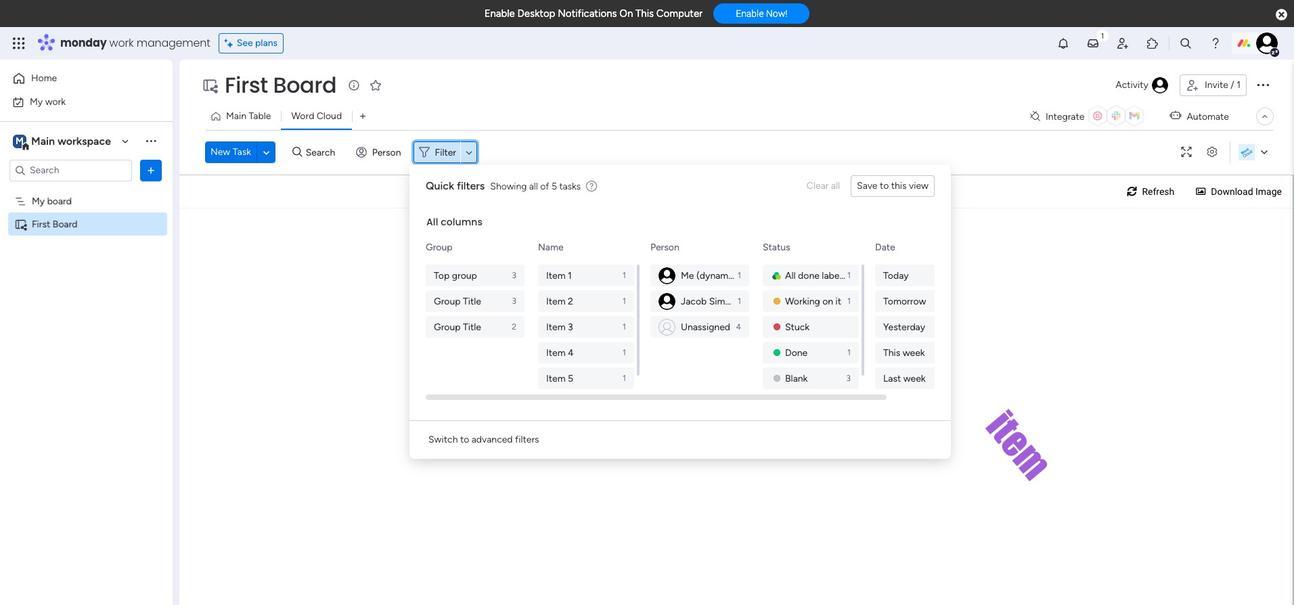 Task type: vqa. For each thing, say whether or not it's contained in the screenshot.
Activity POPUP BUTTON
yes



Task type: describe. For each thing, give the bounding box(es) containing it.
0 vertical spatial options image
[[1255, 76, 1271, 93]]

invite / 1
[[1205, 79, 1241, 91]]

workspace
[[57, 134, 111, 147]]

Search in workspace field
[[28, 162, 113, 178]]

done
[[785, 347, 808, 358]]

tomorrow
[[883, 295, 926, 307]]

status
[[763, 242, 790, 253]]

board inside list box
[[53, 218, 78, 230]]

item 2
[[546, 295, 573, 307]]

clear all
[[807, 180, 840, 192]]

item for item 4
[[546, 347, 566, 358]]

angle down image
[[263, 147, 270, 157]]

on
[[620, 7, 633, 20]]

first board inside list box
[[32, 218, 78, 230]]

group title for 2
[[434, 321, 481, 333]]

word cloud
[[291, 110, 342, 122]]

now!
[[766, 8, 788, 19]]

5 inside quick filters showing all of 5 tasks
[[552, 180, 557, 192]]

work for my
[[45, 96, 66, 107]]

all inside button
[[831, 180, 840, 192]]

show board description image
[[346, 79, 362, 92]]

all done labels
[[785, 270, 846, 281]]

main for main table
[[226, 110, 246, 122]]

item 3
[[546, 321, 573, 333]]

last week
[[883, 373, 926, 384]]

main table button
[[205, 106, 281, 127]]

workspace options image
[[144, 134, 158, 148]]

columns
[[441, 215, 483, 229]]

1 horizontal spatial first board
[[225, 70, 337, 100]]

desktop
[[518, 7, 555, 20]]

filters inside button
[[515, 434, 539, 445]]

filter button
[[413, 141, 477, 163]]

0 horizontal spatial this
[[636, 7, 654, 20]]

work for monday
[[109, 35, 134, 51]]

this
[[891, 180, 907, 192]]

simon
[[709, 295, 736, 307]]

notifications
[[558, 7, 617, 20]]

see plans button
[[218, 33, 284, 53]]

save
[[857, 180, 878, 192]]

new task button
[[205, 141, 257, 163]]

integrate
[[1046, 111, 1085, 122]]

switch
[[429, 434, 458, 445]]

3 inside 'status' group
[[847, 374, 851, 383]]

0 vertical spatial first
[[225, 70, 268, 100]]

switch to advanced filters button
[[423, 429, 545, 451]]

showing
[[490, 180, 527, 192]]

date
[[875, 242, 895, 253]]

me
[[681, 270, 694, 281]]

all inside quick filters showing all of 5 tasks
[[529, 180, 538, 192]]

monday work management
[[60, 35, 210, 51]]

add view image
[[360, 111, 366, 122]]

date group
[[875, 265, 974, 518]]

help image
[[1209, 37, 1223, 50]]

group for 3
[[434, 295, 461, 307]]

word
[[291, 110, 314, 122]]

it
[[836, 295, 842, 307]]

1 inside button
[[1237, 79, 1241, 91]]

workspace selection element
[[13, 133, 113, 151]]

inbox image
[[1087, 37, 1100, 50]]

name group
[[538, 265, 637, 389]]

jacob
[[681, 295, 707, 307]]

quick filters showing all of 5 tasks
[[426, 179, 581, 192]]

automate
[[1187, 111, 1229, 122]]

/
[[1231, 79, 1235, 91]]

0 vertical spatial jacob simon image
[[1256, 32, 1278, 54]]

group group
[[426, 265, 527, 338]]

v2 search image
[[292, 145, 302, 160]]

activity
[[1116, 79, 1149, 91]]

of
[[540, 180, 549, 192]]

cloud
[[317, 110, 342, 122]]

m
[[16, 135, 24, 147]]

invite
[[1205, 79, 1229, 91]]

all columns dialog
[[410, 165, 988, 518]]

new task
[[211, 146, 251, 158]]

blank
[[785, 373, 808, 384]]

home
[[31, 72, 57, 84]]

collapse board header image
[[1260, 111, 1271, 122]]

all for all done labels
[[785, 270, 796, 281]]

0 vertical spatial filters
[[457, 179, 485, 192]]

item 1
[[546, 270, 572, 281]]

my work button
[[8, 91, 146, 113]]

this week
[[883, 347, 925, 358]]

advanced
[[472, 434, 513, 445]]

open full screen image
[[1176, 147, 1198, 157]]

1 image
[[1097, 28, 1109, 43]]

monday
[[60, 35, 107, 51]]

5 inside name "group"
[[568, 373, 573, 384]]

person button
[[350, 141, 409, 163]]

see
[[237, 37, 253, 49]]

3 left the item 1
[[512, 271, 517, 280]]

tasks
[[559, 180, 581, 192]]

to for save
[[880, 180, 889, 192]]

item for item 1
[[546, 270, 566, 281]]

switch to advanced filters
[[429, 434, 539, 445]]

invite members image
[[1116, 37, 1130, 50]]

working on it
[[785, 295, 842, 307]]

save to this view
[[857, 180, 929, 192]]

today
[[883, 270, 909, 281]]

name
[[538, 242, 564, 253]]



Task type: locate. For each thing, give the bounding box(es) containing it.
3 inside name "group"
[[568, 321, 573, 333]]

item for item 3
[[546, 321, 566, 333]]

to right switch
[[460, 434, 469, 445]]

jacob simon
[[681, 295, 736, 307]]

1 vertical spatial options image
[[144, 163, 158, 177]]

3 left item 2
[[512, 297, 517, 306]]

0 vertical spatial 4
[[736, 322, 741, 332]]

on
[[823, 295, 833, 307]]

0 horizontal spatial main
[[31, 134, 55, 147]]

0 vertical spatial main
[[226, 110, 246, 122]]

main inside button
[[226, 110, 246, 122]]

2 up item 3
[[568, 295, 573, 307]]

week
[[903, 347, 925, 358], [904, 373, 926, 384]]

5 right of
[[552, 180, 557, 192]]

0 vertical spatial first board
[[225, 70, 337, 100]]

my left board
[[32, 195, 45, 207]]

plans
[[255, 37, 278, 49]]

jacob simon image
[[1256, 32, 1278, 54], [659, 293, 676, 310]]

work
[[109, 35, 134, 51], [45, 96, 66, 107]]

to left this
[[880, 180, 889, 192]]

0 vertical spatial group title
[[434, 295, 481, 307]]

group for 2
[[434, 321, 461, 333]]

1 vertical spatial all
[[785, 270, 796, 281]]

board
[[273, 70, 337, 100], [53, 218, 78, 230]]

main left table
[[226, 110, 246, 122]]

item for item 2
[[546, 295, 566, 307]]

0 horizontal spatial filters
[[457, 179, 485, 192]]

0 horizontal spatial first
[[32, 218, 50, 230]]

2 inside name "group"
[[568, 295, 573, 307]]

person left filter popup button
[[372, 147, 401, 158]]

1 vertical spatial title
[[463, 321, 481, 333]]

yesterday
[[883, 321, 925, 333]]

1 horizontal spatial 2
[[568, 295, 573, 307]]

filters right the quick
[[457, 179, 485, 192]]

1 horizontal spatial this
[[883, 347, 901, 358]]

2 left item 3
[[512, 322, 517, 332]]

board
[[47, 195, 72, 207]]

item down item 4 at bottom left
[[546, 373, 566, 384]]

5
[[552, 180, 557, 192], [568, 373, 573, 384]]

this up last
[[883, 347, 901, 358]]

enable for enable desktop notifications on this computer
[[484, 7, 515, 20]]

0 horizontal spatial shareable board image
[[14, 218, 27, 231]]

search everything image
[[1179, 37, 1193, 50]]

work down the home
[[45, 96, 66, 107]]

word cloud button
[[281, 106, 352, 127]]

2 vertical spatial group
[[434, 321, 461, 333]]

first
[[225, 70, 268, 100], [32, 218, 50, 230]]

4
[[736, 322, 741, 332], [568, 347, 574, 358]]

1 horizontal spatial 4
[[736, 322, 741, 332]]

clear
[[807, 180, 829, 192]]

working
[[785, 295, 820, 307]]

1 vertical spatial 2
[[512, 322, 517, 332]]

filter
[[435, 147, 456, 158]]

0 vertical spatial work
[[109, 35, 134, 51]]

3 item from the top
[[546, 321, 566, 333]]

main right the workspace image at the top left
[[31, 134, 55, 147]]

clear all button
[[801, 175, 846, 197]]

1 horizontal spatial jacob simon image
[[1256, 32, 1278, 54]]

enable for enable now!
[[736, 8, 764, 19]]

table
[[249, 110, 271, 122]]

first board up table
[[225, 70, 337, 100]]

first down my board
[[32, 218, 50, 230]]

2 inside group group
[[512, 322, 517, 332]]

item down item 2
[[546, 321, 566, 333]]

0 horizontal spatial jacob simon image
[[659, 293, 676, 310]]

options image right the /
[[1255, 76, 1271, 93]]

enable inside 'button'
[[736, 8, 764, 19]]

1 horizontal spatial work
[[109, 35, 134, 51]]

all left the columns
[[426, 215, 438, 229]]

0 horizontal spatial 5
[[552, 180, 557, 192]]

1 horizontal spatial to
[[880, 180, 889, 192]]

main for main workspace
[[31, 134, 55, 147]]

person up jacob simon icon
[[651, 242, 680, 253]]

autopilot image
[[1170, 107, 1182, 124]]

my inside "my work" button
[[30, 96, 43, 107]]

title for 3
[[463, 295, 481, 307]]

option
[[0, 189, 173, 192]]

new
[[211, 146, 230, 158]]

all
[[426, 215, 438, 229], [785, 270, 796, 281]]

work inside button
[[45, 96, 66, 107]]

my board
[[32, 195, 72, 207]]

1 vertical spatial filters
[[515, 434, 539, 445]]

my down the home
[[30, 96, 43, 107]]

task
[[233, 146, 251, 158]]

workspace image
[[13, 134, 26, 149]]

0 horizontal spatial 2
[[512, 322, 517, 332]]

notifications image
[[1057, 37, 1070, 50]]

1 horizontal spatial all
[[831, 180, 840, 192]]

this right on
[[636, 7, 654, 20]]

0 horizontal spatial first board
[[32, 218, 78, 230]]

0 vertical spatial my
[[30, 96, 43, 107]]

jacob simon image inside person 'group'
[[659, 293, 676, 310]]

item down item 3
[[546, 347, 566, 358]]

1 vertical spatial this
[[883, 347, 901, 358]]

1 vertical spatial jacob simon image
[[659, 293, 676, 310]]

stuck
[[785, 321, 810, 333]]

home button
[[8, 68, 146, 89]]

1 horizontal spatial main
[[226, 110, 246, 122]]

0 vertical spatial 5
[[552, 180, 557, 192]]

4 inside person 'group'
[[736, 322, 741, 332]]

3
[[512, 271, 517, 280], [512, 297, 517, 306], [568, 321, 573, 333], [847, 374, 851, 383]]

1 vertical spatial first board
[[32, 218, 78, 230]]

main inside workspace selection element
[[31, 134, 55, 147]]

2 all from the left
[[529, 180, 538, 192]]

1 vertical spatial work
[[45, 96, 66, 107]]

5 item from the top
[[546, 373, 566, 384]]

1 horizontal spatial board
[[273, 70, 337, 100]]

0 horizontal spatial enable
[[484, 7, 515, 20]]

0 horizontal spatial to
[[460, 434, 469, 445]]

2 item from the top
[[546, 295, 566, 307]]

1 horizontal spatial filters
[[515, 434, 539, 445]]

unassigned
[[681, 321, 730, 333]]

1 horizontal spatial options image
[[1255, 76, 1271, 93]]

jacob simon image down 'dapulse close' image
[[1256, 32, 1278, 54]]

top group
[[434, 270, 477, 281]]

3 up item 4 at bottom left
[[568, 321, 573, 333]]

item 5
[[546, 373, 573, 384]]

0 horizontal spatial options image
[[144, 163, 158, 177]]

top
[[434, 270, 450, 281]]

first board
[[225, 70, 337, 100], [32, 218, 78, 230]]

all right the clear
[[831, 180, 840, 192]]

me (dynamic)
[[681, 270, 739, 281]]

labels
[[822, 270, 846, 281]]

filters right the advanced on the left bottom of page
[[515, 434, 539, 445]]

person inside all columns dialog
[[651, 242, 680, 253]]

0 vertical spatial to
[[880, 180, 889, 192]]

all for all columns
[[426, 215, 438, 229]]

week up the last week
[[903, 347, 925, 358]]

shareable board image
[[202, 77, 218, 93], [14, 218, 27, 231]]

all inside 'status' group
[[785, 270, 796, 281]]

1 horizontal spatial enable
[[736, 8, 764, 19]]

0 vertical spatial shareable board image
[[202, 77, 218, 93]]

management
[[137, 35, 210, 51]]

item 4
[[546, 347, 574, 358]]

computer
[[657, 7, 703, 20]]

1 title from the top
[[463, 295, 481, 307]]

quick
[[426, 179, 454, 192]]

board down board
[[53, 218, 78, 230]]

options image
[[1255, 76, 1271, 93], [144, 163, 158, 177]]

this inside "date" group
[[883, 347, 901, 358]]

person inside "popup button"
[[372, 147, 401, 158]]

0 vertical spatial 2
[[568, 295, 573, 307]]

0 vertical spatial title
[[463, 295, 481, 307]]

1 vertical spatial week
[[904, 373, 926, 384]]

apps image
[[1146, 37, 1160, 50]]

1 vertical spatial main
[[31, 134, 55, 147]]

1 horizontal spatial shareable board image
[[202, 77, 218, 93]]

arrow down image
[[461, 144, 477, 160]]

work right monday
[[109, 35, 134, 51]]

all
[[831, 180, 840, 192], [529, 180, 538, 192]]

status group
[[763, 265, 862, 389]]

group
[[452, 270, 477, 281]]

1 group title from the top
[[434, 295, 481, 307]]

1 horizontal spatial all
[[785, 270, 796, 281]]

4 up 'item 5'
[[568, 347, 574, 358]]

title
[[463, 295, 481, 307], [463, 321, 481, 333]]

1 vertical spatial 5
[[568, 373, 573, 384]]

0 vertical spatial all
[[426, 215, 438, 229]]

2 group title from the top
[[434, 321, 481, 333]]

person group
[[651, 265, 752, 338]]

invite / 1 button
[[1180, 74, 1247, 96]]

enable
[[484, 7, 515, 20], [736, 8, 764, 19]]

enable desktop notifications on this computer
[[484, 7, 703, 20]]

all left done
[[785, 270, 796, 281]]

shareable board image inside list box
[[14, 218, 27, 231]]

5 down item 4 at bottom left
[[568, 373, 573, 384]]

to for switch
[[460, 434, 469, 445]]

0 horizontal spatial person
[[372, 147, 401, 158]]

0 horizontal spatial board
[[53, 218, 78, 230]]

1 item from the top
[[546, 270, 566, 281]]

main table
[[226, 110, 271, 122]]

1 horizontal spatial first
[[225, 70, 268, 100]]

week right last
[[904, 373, 926, 384]]

item down the item 1
[[546, 295, 566, 307]]

1 vertical spatial 4
[[568, 347, 574, 358]]

0 vertical spatial board
[[273, 70, 337, 100]]

my for my board
[[32, 195, 45, 207]]

1
[[1237, 79, 1241, 91], [568, 270, 572, 281], [623, 271, 626, 280], [738, 271, 741, 280], [848, 271, 851, 280], [623, 297, 626, 306], [738, 297, 741, 306], [848, 297, 851, 306], [623, 322, 626, 332], [623, 348, 626, 357], [848, 348, 851, 357], [623, 374, 626, 383]]

0 vertical spatial person
[[372, 147, 401, 158]]

learn more image
[[586, 180, 597, 193]]

view
[[909, 180, 929, 192]]

enable now!
[[736, 8, 788, 19]]

my work
[[30, 96, 66, 107]]

1 vertical spatial to
[[460, 434, 469, 445]]

this
[[636, 7, 654, 20], [883, 347, 901, 358]]

jacob simon image down jacob simon icon
[[659, 293, 676, 310]]

all columns
[[426, 215, 483, 229]]

0 horizontal spatial all
[[426, 215, 438, 229]]

enable left the now!
[[736, 8, 764, 19]]

4 right unassigned
[[736, 322, 741, 332]]

Search field
[[302, 143, 343, 162]]

done
[[798, 270, 820, 281]]

first up main table
[[225, 70, 268, 100]]

0 vertical spatial this
[[636, 7, 654, 20]]

4 inside name "group"
[[568, 347, 574, 358]]

2
[[568, 295, 573, 307], [512, 322, 517, 332]]

select product image
[[12, 37, 26, 50]]

settings image
[[1202, 147, 1223, 157]]

dapulse integrations image
[[1030, 111, 1040, 122]]

0 vertical spatial group
[[426, 242, 453, 253]]

4 item from the top
[[546, 347, 566, 358]]

First Board field
[[221, 70, 340, 100]]

1 horizontal spatial person
[[651, 242, 680, 253]]

my for my work
[[30, 96, 43, 107]]

1 vertical spatial board
[[53, 218, 78, 230]]

3 left last
[[847, 374, 851, 383]]

first inside list box
[[32, 218, 50, 230]]

1 vertical spatial group
[[434, 295, 461, 307]]

list box
[[0, 187, 173, 418]]

see plans
[[237, 37, 278, 49]]

0 horizontal spatial work
[[45, 96, 66, 107]]

1 vertical spatial group title
[[434, 321, 481, 333]]

0 vertical spatial week
[[903, 347, 925, 358]]

item for item 5
[[546, 373, 566, 384]]

add to favorites image
[[369, 78, 383, 92]]

item up item 2
[[546, 270, 566, 281]]

options image down workspace options image
[[144, 163, 158, 177]]

all left of
[[529, 180, 538, 192]]

group title for 3
[[434, 295, 481, 307]]

0 horizontal spatial all
[[529, 180, 538, 192]]

week for last week
[[904, 373, 926, 384]]

to
[[880, 180, 889, 192], [460, 434, 469, 445]]

group
[[426, 242, 453, 253], [434, 295, 461, 307], [434, 321, 461, 333]]

item
[[546, 270, 566, 281], [546, 295, 566, 307], [546, 321, 566, 333], [546, 347, 566, 358], [546, 373, 566, 384]]

1 vertical spatial my
[[32, 195, 45, 207]]

2 title from the top
[[463, 321, 481, 333]]

1 vertical spatial first
[[32, 218, 50, 230]]

(dynamic)
[[697, 270, 739, 281]]

main workspace
[[31, 134, 111, 147]]

week for this week
[[903, 347, 925, 358]]

dapulse close image
[[1276, 8, 1288, 22]]

group title
[[434, 295, 481, 307], [434, 321, 481, 333]]

board up 'word'
[[273, 70, 337, 100]]

save to this view button
[[851, 175, 935, 197]]

0 horizontal spatial 4
[[568, 347, 574, 358]]

list box containing my board
[[0, 187, 173, 418]]

1 vertical spatial person
[[651, 242, 680, 253]]

jacob simon image
[[659, 267, 676, 284]]

my
[[30, 96, 43, 107], [32, 195, 45, 207]]

enable left desktop
[[484, 7, 515, 20]]

first board down my board
[[32, 218, 78, 230]]

1 vertical spatial shareable board image
[[14, 218, 27, 231]]

1 all from the left
[[831, 180, 840, 192]]

enable now! button
[[714, 4, 810, 24]]

last
[[883, 373, 901, 384]]

title for 2
[[463, 321, 481, 333]]

filters
[[457, 179, 485, 192], [515, 434, 539, 445]]

1 horizontal spatial 5
[[568, 373, 573, 384]]

activity button
[[1110, 74, 1175, 96]]



